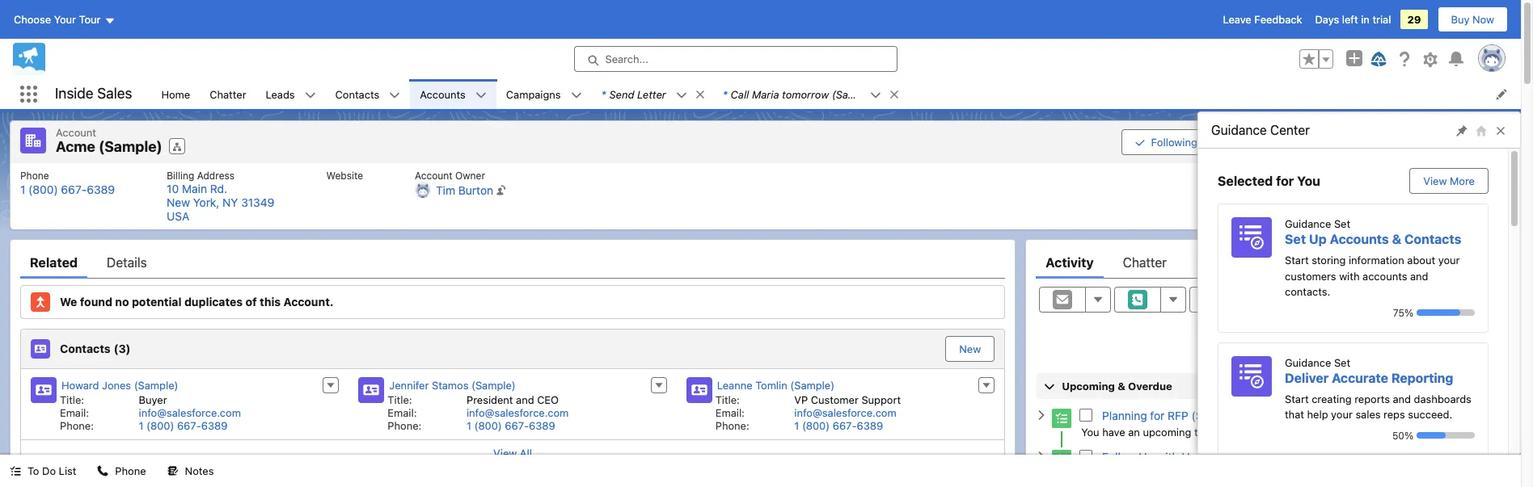 Task type: describe. For each thing, give the bounding box(es) containing it.
progress bar progress bar for deliver accurate reporting
[[1417, 433, 1475, 439]]

text default image inside accounts list item
[[476, 90, 487, 101]]

text default image for *
[[676, 90, 687, 101]]

related link
[[30, 246, 78, 279]]

upcoming & overdue button
[[1037, 373, 1500, 399]]

oct
[[1448, 412, 1465, 424]]

75%
[[1393, 307, 1414, 319]]

1 horizontal spatial •
[[1389, 350, 1394, 363]]

view down types
[[1462, 350, 1485, 363]]

tim burton
[[436, 183, 494, 197]]

view more
[[1424, 175, 1475, 188]]

to do list button
[[0, 455, 86, 488]]

1 (800) 667-6389 link down acme (sample)
[[20, 182, 115, 196]]

notes
[[185, 465, 214, 478]]

succeed.
[[1408, 408, 1453, 421]]

time
[[1322, 321, 1343, 334]]

feedback
[[1255, 13, 1303, 26]]

selected
[[1218, 174, 1273, 188]]

1 (800) 667-6389 link for howard jones (sample)
[[139, 419, 228, 432]]

activity link
[[1046, 246, 1094, 279]]

vp customer support email:
[[716, 394, 901, 419]]

1 for jennifer stamos (sample)
[[467, 419, 472, 432]]

title: for jennifer stamos (sample)
[[388, 394, 412, 406]]

that
[[1285, 408, 1305, 421]]

dashboards
[[1414, 393, 1472, 406]]

related tab panel
[[20, 279, 1006, 488]]

(800) for howard
[[147, 419, 174, 432]]

title: for howard jones (sample)
[[60, 394, 84, 406]]

(800) for leanne
[[802, 419, 830, 432]]

sales
[[1356, 408, 1381, 421]]

selected for you
[[1218, 174, 1321, 188]]

email: inside the buyer email:
[[60, 406, 89, 419]]

new button
[[946, 336, 995, 362]]

text default image for leads
[[305, 90, 316, 101]]

task image for follow
[[1052, 450, 1072, 470]]

upcoming & overdue
[[1062, 380, 1173, 393]]

for for selected
[[1276, 174, 1294, 188]]

list for leave feedback link at top
[[152, 79, 1521, 109]]

1 inside the phone 1 (800) 667-6389
[[20, 182, 25, 196]]

accounts inside guidance set set up accounts & contacts start storing information about your customers with accounts and contacts.
[[1330, 232, 1389, 247]]

follow
[[1103, 450, 1136, 464]]

accounts inside list item
[[420, 88, 466, 101]]

(800) inside the phone 1 (800) 667-6389
[[28, 182, 58, 196]]

(sample) down "sales"
[[99, 138, 162, 155]]

accounts link
[[410, 79, 476, 109]]

storing
[[1312, 254, 1346, 267]]

edit button
[[1371, 129, 1418, 155]]

burton
[[458, 183, 494, 197]]

filters: all time • all activities • all types
[[1271, 321, 1466, 334]]

refresh •
[[1348, 350, 1397, 363]]

chatter link for activity link
[[1123, 246, 1167, 279]]

view left center
[[1241, 136, 1265, 149]]

1 horizontal spatial view all link
[[1461, 343, 1501, 369]]

contacts list item
[[326, 79, 410, 109]]

view inside related tab panel
[[494, 447, 517, 460]]

overdue
[[1128, 380, 1173, 393]]

campaigns list item
[[497, 79, 592, 109]]

vp
[[795, 394, 808, 406]]

accounts
[[1363, 270, 1408, 283]]

progress bar image
[[1417, 433, 1446, 439]]

& inside guidance set set up accounts & contacts start storing information about your customers with accounts and contacts.
[[1392, 232, 1402, 247]]

website
[[326, 169, 363, 182]]

and inside guidance set set up accounts & contacts start storing information about your customers with accounts and contacts.
[[1411, 270, 1429, 283]]

upcoming
[[1062, 380, 1115, 393]]

leanne tomlin (sample)
[[717, 379, 835, 392]]

0 vertical spatial chatter
[[210, 88, 246, 101]]

acme (sample)
[[56, 138, 162, 155]]

center
[[1271, 123, 1310, 138]]

stamos
[[432, 379, 469, 392]]

1 vertical spatial howard
[[1182, 450, 1222, 464]]

timing
[[1241, 450, 1274, 464]]

howard jones (sample)
[[61, 379, 178, 392]]

tim
[[436, 183, 455, 197]]

more
[[1450, 175, 1475, 188]]

choose your tour button
[[13, 6, 116, 32]]

have
[[1103, 426, 1126, 439]]

info@salesforce.com for howard jones (sample)
[[139, 406, 241, 419]]

left
[[1343, 13, 1359, 26]]

an
[[1129, 426, 1140, 439]]

buy now
[[1451, 13, 1495, 26]]

edit
[[1385, 136, 1404, 149]]

delete button
[[1417, 129, 1476, 155]]

your inside guidance set deliver accurate reporting start creating reports and dashboards that help your sales reps succeed.
[[1331, 408, 1353, 421]]

inside
[[55, 85, 94, 102]]

leads link
[[256, 79, 305, 109]]

howard inside related tab panel
[[61, 379, 99, 392]]

contacts link
[[326, 79, 389, 109]]

667- inside the phone 1 (800) 667-6389
[[61, 182, 87, 196]]

upcoming
[[1143, 426, 1192, 439]]

for for planning
[[1151, 409, 1165, 423]]

info@salesforce.com link for howard jones (sample)
[[139, 406, 241, 419]]

guidance for guidance center
[[1212, 123, 1267, 138]]

howard jones (sample) link
[[61, 379, 178, 393]]

planning for rfp (sample)
[[1103, 409, 1239, 423]]

duplicates
[[184, 295, 243, 309]]

(3)
[[114, 342, 131, 356]]

info@salesforce.com link for jennifer stamos (sample)
[[467, 406, 569, 419]]

667- for jennifer
[[505, 419, 529, 432]]

send
[[609, 88, 634, 101]]

1 for leanne tomlin (sample)
[[795, 419, 799, 432]]

now
[[1473, 13, 1495, 26]]

1 (800) 667-6389 link for jennifer stamos (sample)
[[467, 419, 556, 432]]

tour
[[79, 13, 101, 26]]

about inside guidance set set up accounts & contacts start storing information about your customers with accounts and contacts.
[[1408, 254, 1436, 267]]

details link
[[107, 246, 147, 279]]

(sample) up president
[[472, 379, 516, 392]]

contacts inside guidance set set up accounts & contacts start storing information about your customers with accounts and contacts.
[[1405, 232, 1462, 247]]

leanne tomlin (sample) link
[[717, 379, 835, 393]]

guidance set set up accounts & contacts start storing information about your customers with accounts and contacts.
[[1285, 218, 1462, 298]]

* for * call maria tomorrow (sample)
[[723, 88, 728, 101]]

president and ceo email:
[[388, 394, 559, 419]]

* send letter
[[601, 88, 666, 101]]

leanne
[[717, 379, 753, 392]]

you inside you have an upcoming task about acme - 1,200 widgets (sample)
[[1082, 426, 1100, 439]]

contacts for contacts
[[335, 88, 380, 101]]

info@salesforce.com phone: for president
[[388, 406, 569, 432]]

text default image inside notes 'button'
[[167, 466, 178, 477]]

trial
[[1373, 13, 1392, 26]]

phone 1 (800) 667-6389
[[20, 169, 115, 196]]

potential
[[132, 295, 182, 309]]

jennifer
[[389, 379, 429, 392]]

progress bar image
[[1417, 310, 1461, 316]]

oct 3
[[1448, 412, 1474, 424]]

and inside guidance set deliver accurate reporting start creating reports and dashboards that help your sales reps succeed.
[[1393, 393, 1411, 406]]

view all link inside related tab panel
[[21, 440, 1005, 466]]

creating
[[1312, 393, 1352, 406]]

days
[[1316, 13, 1340, 26]]

set for set
[[1335, 218, 1351, 231]]

and inside president and ceo email:
[[516, 394, 534, 406]]

planning
[[1103, 409, 1147, 423]]

& inside dropdown button
[[1118, 380, 1126, 393]]

0 horizontal spatial •
[[1346, 321, 1351, 334]]

* call maria tomorrow (sample)
[[723, 88, 876, 101]]

set up accounts & contacts button
[[1285, 232, 1462, 247]]

start inside guidance set deliver accurate reporting start creating reports and dashboards that help your sales reps succeed.
[[1285, 393, 1309, 406]]

details
[[107, 255, 147, 270]]

6389 inside the phone 1 (800) 667-6389
[[87, 182, 115, 196]]

2 list item from the left
[[713, 79, 907, 109]]

leave
[[1223, 13, 1252, 26]]

ceo
[[537, 394, 559, 406]]

new inside billing address 10 main rd. new york, ny 31349 usa
[[167, 195, 190, 209]]

(sample) down 1,200
[[1277, 450, 1324, 464]]

you have an upcoming task about acme - 1,200 widgets (sample)
[[1082, 426, 1406, 440]]

phone button
[[88, 455, 156, 488]]

6389 for leanne
[[857, 419, 883, 432]]

text default image inside campaigns list item
[[571, 90, 582, 101]]

1,200
[[1289, 427, 1316, 440]]

info@salesforce.com phone: for vp
[[716, 406, 897, 432]]

of
[[246, 295, 257, 309]]

0 vertical spatial view all
[[1462, 350, 1500, 363]]

account inside button
[[1268, 136, 1308, 149]]



Task type: vqa. For each thing, say whether or not it's contained in the screenshot.
rightmost 2+
no



Task type: locate. For each thing, give the bounding box(es) containing it.
guidance inside guidance set deliver accurate reporting start creating reports and dashboards that help your sales reps succeed.
[[1285, 356, 1332, 369]]

1 vertical spatial contacts
[[1405, 232, 1462, 247]]

rfp
[[1168, 409, 1189, 423]]

to do list
[[28, 465, 76, 478]]

0 horizontal spatial text default image
[[97, 466, 109, 477]]

group
[[1300, 49, 1334, 69]]

list containing 10 main rd.
[[11, 163, 1511, 229]]

email: down jennifer
[[388, 406, 417, 419]]

2 email: from the left
[[388, 406, 417, 419]]

acme inside you have an upcoming task about acme - 1,200 widgets (sample)
[[1251, 427, 1278, 440]]

your inside guidance set set up accounts & contacts start storing information about your customers with accounts and contacts.
[[1439, 254, 1460, 267]]

0 vertical spatial acme
[[56, 138, 95, 155]]

6389 up notes
[[201, 419, 228, 432]]

do
[[42, 465, 56, 478]]

0 horizontal spatial new
[[167, 195, 190, 209]]

buyer
[[139, 394, 167, 406]]

progress bar progress bar
[[1417, 310, 1475, 316], [1417, 433, 1475, 439]]

0 horizontal spatial for
[[1151, 409, 1165, 423]]

0 vertical spatial for
[[1276, 174, 1294, 188]]

help
[[1308, 408, 1329, 421]]

2 1 (800) 667-6389 from the left
[[467, 419, 556, 432]]

0 vertical spatial howard
[[61, 379, 99, 392]]

text default image inside list item
[[676, 90, 687, 101]]

6389 for howard
[[201, 419, 228, 432]]

1 (800) 667-6389 for buyer
[[139, 419, 228, 432]]

account.
[[284, 295, 334, 309]]

contacts
[[335, 88, 380, 101], [1405, 232, 1462, 247], [60, 342, 110, 356]]

new inside button
[[960, 343, 981, 355]]

• right the time
[[1346, 321, 1351, 334]]

(sample) inside you have an upcoming task about acme - 1,200 widgets (sample)
[[1362, 427, 1406, 440]]

for right selected
[[1276, 174, 1294, 188]]

new
[[167, 195, 190, 209], [960, 343, 981, 355]]

set up accurate
[[1335, 356, 1351, 369]]

1 vertical spatial progress bar progress bar
[[1417, 433, 1475, 439]]

0 vertical spatial about
[[1408, 254, 1436, 267]]

set up set up accounts & contacts 'button' in the right of the page
[[1335, 218, 1351, 231]]

info@salesforce.com down jennifer stamos (sample) link
[[467, 406, 569, 419]]

account down inside
[[56, 126, 96, 139]]

0 horizontal spatial contacts
[[60, 342, 110, 356]]

1 vertical spatial view all link
[[21, 440, 1005, 466]]

1 title: from the left
[[60, 394, 84, 406]]

types
[[1438, 321, 1466, 334]]

task image left follow
[[1052, 450, 1072, 470]]

1 horizontal spatial acme
[[1251, 427, 1278, 440]]

0 vertical spatial phone
[[20, 169, 49, 182]]

2 info@salesforce.com from the left
[[467, 406, 569, 419]]

account for account
[[56, 126, 96, 139]]

tab list containing related
[[20, 246, 1006, 279]]

text default image inside to do list button
[[10, 466, 21, 477]]

1 horizontal spatial text default image
[[305, 90, 316, 101]]

2 info@salesforce.com link from the left
[[467, 406, 569, 419]]

tomlin
[[756, 379, 788, 392]]

1 info@salesforce.com phone: from the left
[[60, 406, 241, 432]]

1 tab list from the left
[[20, 246, 1006, 279]]

0 horizontal spatial account
[[56, 126, 96, 139]]

0 vertical spatial task image
[[1052, 409, 1072, 428]]

(800) up related link
[[28, 182, 58, 196]]

0 horizontal spatial chatter
[[210, 88, 246, 101]]

list for home link
[[11, 163, 1511, 229]]

(sample) up task
[[1192, 409, 1239, 423]]

1 horizontal spatial 1 (800) 667-6389
[[467, 419, 556, 432]]

and left ceo
[[516, 394, 534, 406]]

1 email: from the left
[[60, 406, 89, 419]]

0 horizontal spatial acme
[[56, 138, 95, 155]]

title:
[[60, 394, 84, 406], [388, 394, 412, 406], [716, 394, 740, 406]]

1 horizontal spatial phone
[[115, 465, 146, 478]]

1 vertical spatial new
[[960, 343, 981, 355]]

text default image right letter
[[676, 90, 687, 101]]

0 horizontal spatial your
[[1331, 408, 1353, 421]]

leads
[[266, 88, 295, 101]]

3 info@salesforce.com link from the left
[[795, 406, 897, 419]]

0 horizontal spatial &
[[1118, 380, 1126, 393]]

0 horizontal spatial email:
[[60, 406, 89, 419]]

info@salesforce.com for leanne tomlin (sample)
[[795, 406, 897, 419]]

2 vertical spatial set
[[1335, 356, 1351, 369]]

1 horizontal spatial phone:
[[388, 419, 422, 432]]

set up "customers"
[[1285, 232, 1306, 247]]

667- down customer
[[833, 419, 857, 432]]

set for deliver
[[1335, 356, 1351, 369]]

acme up the phone 1 (800) 667-6389
[[56, 138, 95, 155]]

and right 'accounts' at the bottom right
[[1411, 270, 1429, 283]]

2 horizontal spatial info@salesforce.com
[[795, 406, 897, 419]]

• right refresh
[[1389, 350, 1394, 363]]

list item
[[592, 79, 713, 109], [713, 79, 907, 109]]

choose
[[14, 13, 51, 26]]

phone: for buyer email:
[[60, 419, 94, 432]]

1 vertical spatial list
[[11, 163, 1511, 229]]

you down view account hierarchy button
[[1297, 174, 1321, 188]]

0 horizontal spatial info@salesforce.com phone:
[[60, 406, 241, 432]]

title: for leanne tomlin (sample)
[[716, 394, 740, 406]]

guidance center
[[1212, 123, 1310, 138]]

0 horizontal spatial chatter link
[[200, 79, 256, 109]]

1 vertical spatial accounts
[[1330, 232, 1389, 247]]

view down president
[[494, 447, 517, 460]]

contacts (3)
[[60, 342, 131, 356]]

tab list containing activity
[[1036, 246, 1501, 279]]

1 horizontal spatial info@salesforce.com
[[467, 406, 569, 419]]

(sample) up vp
[[791, 379, 835, 392]]

info@salesforce.com phone: down jennifer stamos (sample) link
[[388, 406, 569, 432]]

tomorrow
[[782, 88, 829, 101]]

1 info@salesforce.com from the left
[[139, 406, 241, 419]]

phone inside button
[[115, 465, 146, 478]]

leave feedback
[[1223, 13, 1303, 26]]

0 horizontal spatial howard
[[61, 379, 99, 392]]

information
[[1349, 254, 1405, 267]]

1 (800) 667-6389 link down customer
[[795, 419, 883, 432]]

1 task image from the top
[[1052, 409, 1072, 428]]

following button
[[1122, 129, 1211, 155]]

info@salesforce.com down leanne tomlin (sample) link at bottom
[[795, 406, 897, 419]]

phone inside the phone 1 (800) 667-6389
[[20, 169, 49, 182]]

task image for planning
[[1052, 409, 1072, 428]]

1 phone: from the left
[[60, 419, 94, 432]]

0 horizontal spatial up
[[1139, 450, 1154, 464]]

0 vertical spatial you
[[1297, 174, 1321, 188]]

3 info@salesforce.com phone: from the left
[[716, 406, 897, 432]]

(800)
[[28, 182, 58, 196], [147, 419, 174, 432], [474, 419, 502, 432], [802, 419, 830, 432]]

3 email: from the left
[[716, 406, 745, 419]]

jennifer stamos (sample)
[[389, 379, 516, 392]]

ny
[[223, 195, 238, 209]]

acme
[[56, 138, 95, 155], [1251, 427, 1278, 440]]

view all link
[[1461, 343, 1501, 369], [21, 440, 1005, 466]]

contacts image
[[31, 339, 50, 359]]

(sample) down 'reps'
[[1362, 427, 1406, 440]]

accounts right contacts list item on the left top of the page
[[420, 88, 466, 101]]

for
[[1276, 174, 1294, 188], [1151, 409, 1165, 423]]

1 info@salesforce.com link from the left
[[139, 406, 241, 419]]

1 horizontal spatial accounts
[[1330, 232, 1389, 247]]

2 horizontal spatial phone:
[[716, 419, 750, 432]]

chatter link right home
[[200, 79, 256, 109]]

support
[[862, 394, 901, 406]]

(sample) right tomorrow
[[832, 88, 876, 101]]

account up selected for you
[[1268, 136, 1308, 149]]

list
[[152, 79, 1521, 109], [11, 163, 1511, 229]]

guidance left center
[[1212, 123, 1267, 138]]

(800) down vp
[[802, 419, 830, 432]]

info@salesforce.com for jennifer stamos (sample)
[[467, 406, 569, 419]]

phone for phone 1 (800) 667-6389
[[20, 169, 49, 182]]

1 start from the top
[[1285, 254, 1309, 267]]

2 info@salesforce.com phone: from the left
[[388, 406, 569, 432]]

delete
[[1431, 136, 1462, 149]]

email: inside vp customer support email:
[[716, 406, 745, 419]]

phone: up list
[[60, 419, 94, 432]]

view account hierarchy button
[[1228, 129, 1372, 155]]

for up upcoming
[[1151, 409, 1165, 423]]

* left the call
[[723, 88, 728, 101]]

2 start from the top
[[1285, 393, 1309, 406]]

0 vertical spatial progress bar progress bar
[[1417, 310, 1475, 316]]

with down "storing"
[[1340, 270, 1360, 283]]

2 * from the left
[[723, 88, 728, 101]]

6389 down support
[[857, 419, 883, 432]]

0 vertical spatial &
[[1392, 232, 1402, 247]]

follow up with howard on timing (sample) link
[[1103, 450, 1324, 464]]

up up "storing"
[[1309, 232, 1327, 247]]

0 horizontal spatial view all
[[494, 447, 532, 460]]

(sample) inside list item
[[832, 88, 876, 101]]

1 vertical spatial &
[[1118, 380, 1126, 393]]

up inside guidance set set up accounts & contacts start storing information about your customers with accounts and contacts.
[[1309, 232, 1327, 247]]

rd.
[[210, 182, 227, 195]]

about up the on
[[1218, 426, 1246, 439]]

chatter inside tab list
[[1123, 255, 1167, 270]]

1 list item from the left
[[592, 79, 713, 109]]

2 horizontal spatial contacts
[[1405, 232, 1462, 247]]

start
[[1285, 254, 1309, 267], [1285, 393, 1309, 406]]

sales
[[97, 85, 132, 102]]

tomorrow
[[1428, 453, 1474, 465]]

* left send
[[601, 88, 606, 101]]

with inside guidance set set up accounts & contacts start storing information about your customers with accounts and contacts.
[[1340, 270, 1360, 283]]

email: for president and ceo email:
[[388, 406, 417, 419]]

choose your tour
[[14, 13, 101, 26]]

howard left jones
[[61, 379, 99, 392]]

view left "more" at the right of page
[[1424, 175, 1447, 188]]

customer
[[811, 394, 859, 406]]

about inside you have an upcoming task about acme - 1,200 widgets (sample)
[[1218, 426, 1246, 439]]

text default image right leads
[[305, 90, 316, 101]]

refresh button
[[1347, 343, 1387, 369]]

task image down upcoming on the bottom right of the page
[[1052, 409, 1072, 428]]

1 horizontal spatial email:
[[388, 406, 417, 419]]

start up "customers"
[[1285, 254, 1309, 267]]

1 horizontal spatial howard
[[1182, 450, 1222, 464]]

3 phone: from the left
[[716, 419, 750, 432]]

and up 'reps'
[[1393, 393, 1411, 406]]

search... button
[[574, 46, 897, 72]]

accounts list item
[[410, 79, 497, 109]]

list containing home
[[152, 79, 1521, 109]]

view all down types
[[1462, 350, 1500, 363]]

email: down leanne
[[716, 406, 745, 419]]

1 vertical spatial your
[[1331, 408, 1353, 421]]

info@salesforce.com phone: for buyer
[[60, 406, 241, 432]]

related
[[30, 255, 78, 270]]

deliver
[[1285, 371, 1329, 385]]

667- down acme (sample)
[[61, 182, 87, 196]]

1 for howard jones (sample)
[[139, 419, 144, 432]]

info@salesforce.com link for leanne tomlin (sample)
[[795, 406, 897, 419]]

2 task image from the top
[[1052, 450, 1072, 470]]

view all link down types
[[1461, 343, 1501, 369]]

reps
[[1384, 408, 1406, 421]]

0 horizontal spatial view all link
[[21, 440, 1005, 466]]

set inside guidance set deliver accurate reporting start creating reports and dashboards that help your sales reps succeed.
[[1335, 356, 1351, 369]]

2 phone: from the left
[[388, 419, 422, 432]]

0 vertical spatial accounts
[[420, 88, 466, 101]]

1 (800) 667-6389 link for leanne tomlin (sample)
[[795, 419, 883, 432]]

phone: down jennifer
[[388, 419, 422, 432]]

(sample) up the buyer
[[134, 379, 178, 392]]

&
[[1392, 232, 1402, 247], [1118, 380, 1126, 393]]

2 title: from the left
[[388, 394, 412, 406]]

667- for leanne
[[833, 419, 857, 432]]

to
[[28, 465, 39, 478]]

1 * from the left
[[601, 88, 606, 101]]

chatter link for home link
[[200, 79, 256, 109]]

text default image inside phone button
[[97, 466, 109, 477]]

info@salesforce.com link
[[139, 406, 241, 419], [467, 406, 569, 419], [795, 406, 897, 419]]

widgets
[[1319, 427, 1359, 440]]

3 1 (800) 667-6389 from the left
[[795, 419, 883, 432]]

1 horizontal spatial new
[[960, 343, 981, 355]]

about up 'accounts' at the bottom right
[[1408, 254, 1436, 267]]

0 vertical spatial guidance
[[1212, 123, 1267, 138]]

all inside related tab panel
[[520, 447, 532, 460]]

1 horizontal spatial &
[[1392, 232, 1402, 247]]

1 horizontal spatial *
[[723, 88, 728, 101]]

1 (800) 667-6389 down customer
[[795, 419, 883, 432]]

acme left -
[[1251, 427, 1278, 440]]

1 vertical spatial start
[[1285, 393, 1309, 406]]

progress bar progress bar down oct
[[1417, 433, 1475, 439]]

home
[[161, 88, 190, 101]]

view all down president
[[494, 447, 532, 460]]

(800) for jennifer
[[474, 419, 502, 432]]

10
[[167, 182, 179, 195]]

you left have
[[1082, 426, 1100, 439]]

email: inside president and ceo email:
[[388, 406, 417, 419]]

& up information
[[1392, 232, 1402, 247]]

text default image
[[695, 89, 706, 100], [889, 89, 900, 100], [389, 90, 401, 101], [476, 90, 487, 101], [571, 90, 582, 101], [10, 466, 21, 477], [167, 466, 178, 477]]

0 vertical spatial view all link
[[1461, 343, 1501, 369]]

2 horizontal spatial title:
[[716, 394, 740, 406]]

task image
[[1052, 409, 1072, 428], [1052, 450, 1072, 470]]

• down progress bar image
[[1416, 321, 1420, 334]]

chatter
[[210, 88, 246, 101], [1123, 255, 1167, 270]]

2 vertical spatial guidance
[[1285, 356, 1332, 369]]

account for account owner
[[415, 169, 453, 182]]

contacts down view more
[[1405, 232, 1462, 247]]

1 vertical spatial you
[[1082, 426, 1100, 439]]

text default image inside leads list item
[[305, 90, 316, 101]]

1 (800) 667-6389 link down president
[[467, 419, 556, 432]]

0 horizontal spatial you
[[1082, 426, 1100, 439]]

0 horizontal spatial *
[[601, 88, 606, 101]]

title: down howard jones (sample) link
[[60, 394, 84, 406]]

title: down leanne
[[716, 394, 740, 406]]

email: down howard jones (sample) link
[[60, 406, 89, 419]]

view account hierarchy
[[1241, 136, 1358, 149]]

guidance up "storing"
[[1285, 218, 1332, 231]]

1 vertical spatial guidance
[[1285, 218, 1332, 231]]

call
[[731, 88, 749, 101]]

with
[[1340, 270, 1360, 283], [1157, 450, 1179, 464]]

title: down jennifer
[[388, 394, 412, 406]]

1 vertical spatial chatter link
[[1123, 246, 1167, 279]]

and
[[1411, 270, 1429, 283], [1393, 393, 1411, 406], [516, 394, 534, 406]]

info@salesforce.com link down jennifer stamos (sample) link
[[467, 406, 569, 419]]

contacts inside list item
[[335, 88, 380, 101]]

2 horizontal spatial info@salesforce.com phone:
[[716, 406, 897, 432]]

following
[[1151, 136, 1198, 149]]

text default image
[[305, 90, 316, 101], [676, 90, 687, 101], [97, 466, 109, 477]]

1 horizontal spatial your
[[1439, 254, 1460, 267]]

1 (800) 667-6389
[[139, 419, 228, 432], [467, 419, 556, 432], [795, 419, 883, 432]]

2 horizontal spatial 1 (800) 667-6389
[[795, 419, 883, 432]]

1 horizontal spatial title:
[[388, 394, 412, 406]]

1 horizontal spatial view all
[[1462, 350, 1500, 363]]

0 vertical spatial contacts
[[335, 88, 380, 101]]

3 info@salesforce.com from the left
[[795, 406, 897, 419]]

in
[[1361, 13, 1370, 26]]

info@salesforce.com up notes 'button'
[[139, 406, 241, 419]]

0 horizontal spatial 1 (800) 667-6389
[[139, 419, 228, 432]]

0 vertical spatial set
[[1335, 218, 1351, 231]]

info@salesforce.com link up notes 'button'
[[139, 406, 241, 419]]

2 progress bar progress bar from the top
[[1417, 433, 1475, 439]]

info@salesforce.com link down leanne tomlin (sample) link at bottom
[[795, 406, 897, 419]]

0 horizontal spatial title:
[[60, 394, 84, 406]]

account up tim
[[415, 169, 453, 182]]

text default image right list
[[97, 466, 109, 477]]

start inside guidance set set up accounts & contacts start storing information about your customers with accounts and contacts.
[[1285, 254, 1309, 267]]

6389 down ceo
[[529, 419, 556, 432]]

1 horizontal spatial contacts
[[335, 88, 380, 101]]

info@salesforce.com phone: down leanne tomlin (sample) link at bottom
[[716, 406, 897, 432]]

leads list item
[[256, 79, 326, 109]]

1 vertical spatial set
[[1285, 232, 1306, 247]]

hierarchy
[[1311, 136, 1358, 149]]

guidance inside guidance set set up accounts & contacts start storing information about your customers with accounts and contacts.
[[1285, 218, 1332, 231]]

2 horizontal spatial account
[[1268, 136, 1308, 149]]

(800) down the buyer
[[147, 419, 174, 432]]

1 horizontal spatial chatter link
[[1123, 246, 1167, 279]]

0 vertical spatial up
[[1309, 232, 1327, 247]]

howard down task
[[1182, 450, 1222, 464]]

31349
[[241, 195, 275, 209]]

contacts right leads list item
[[335, 88, 380, 101]]

0 horizontal spatial about
[[1218, 426, 1246, 439]]

we
[[60, 295, 77, 309]]

chatter link right activity link
[[1123, 246, 1167, 279]]

1 (800) 667-6389 down president
[[467, 419, 556, 432]]

0 horizontal spatial with
[[1157, 450, 1179, 464]]

* for * send letter
[[601, 88, 606, 101]]

2 horizontal spatial info@salesforce.com link
[[795, 406, 897, 419]]

0 vertical spatial list
[[152, 79, 1521, 109]]

info@salesforce.com
[[139, 406, 241, 419], [467, 406, 569, 419], [795, 406, 897, 419]]

1 (800) 667-6389 down the buyer
[[139, 419, 228, 432]]

task
[[1195, 426, 1215, 439]]

you
[[1297, 174, 1321, 188], [1082, 426, 1100, 439]]

buy
[[1451, 13, 1470, 26]]

1 1 (800) 667-6389 from the left
[[139, 419, 228, 432]]

york,
[[193, 195, 219, 209]]

0 horizontal spatial accounts
[[420, 88, 466, 101]]

1 horizontal spatial chatter
[[1123, 255, 1167, 270]]

1 horizontal spatial info@salesforce.com link
[[467, 406, 569, 419]]

chatter right activity link
[[1123, 255, 1167, 270]]

1 (800) 667-6389 link down the buyer
[[139, 419, 228, 432]]

home link
[[152, 79, 200, 109]]

(800) down president
[[474, 419, 502, 432]]

0 vertical spatial with
[[1340, 270, 1360, 283]]

text default image inside contacts list item
[[389, 90, 401, 101]]

1 horizontal spatial you
[[1297, 174, 1321, 188]]

info@salesforce.com phone: down howard jones (sample) link
[[60, 406, 241, 432]]

1 (800) 667-6389 for vp
[[795, 419, 883, 432]]

& left overdue on the bottom right
[[1118, 380, 1126, 393]]

3 title: from the left
[[716, 394, 740, 406]]

follow up with howard on timing (sample)
[[1103, 450, 1324, 464]]

1 vertical spatial about
[[1218, 426, 1246, 439]]

view all
[[1462, 350, 1500, 363], [494, 447, 532, 460]]

tab list
[[20, 246, 1006, 279], [1036, 246, 1501, 279]]

667- down president
[[505, 419, 529, 432]]

0 vertical spatial start
[[1285, 254, 1309, 267]]

667- up notes 'button'
[[177, 419, 201, 432]]

1 vertical spatial with
[[1157, 450, 1179, 464]]

phone: for president and ceo email:
[[388, 419, 422, 432]]

1 vertical spatial task image
[[1052, 450, 1072, 470]]

acme - 1,200 widgets (sample) link
[[1251, 427, 1406, 441]]

view all inside related tab panel
[[494, 447, 532, 460]]

1 horizontal spatial for
[[1276, 174, 1294, 188]]

667- for howard
[[177, 419, 201, 432]]

progress bar progress bar for set up accounts & contacts
[[1417, 310, 1475, 316]]

chatter right home link
[[210, 88, 246, 101]]

1 horizontal spatial about
[[1408, 254, 1436, 267]]

up right follow
[[1139, 450, 1154, 464]]

guidance for guidance set set up accounts & contacts start storing information about your customers with accounts and contacts.
[[1285, 218, 1332, 231]]

0 horizontal spatial tab list
[[20, 246, 1006, 279]]

contacts for contacts (3)
[[60, 342, 110, 356]]

1 (800) 667-6389 for president
[[467, 419, 556, 432]]

1 horizontal spatial with
[[1340, 270, 1360, 283]]

tim burton link
[[436, 183, 494, 198]]

accounts up information
[[1330, 232, 1389, 247]]

phone:
[[60, 419, 94, 432], [388, 419, 422, 432], [716, 419, 750, 432]]

phone: down leanne
[[716, 419, 750, 432]]

your down 'creating'
[[1331, 408, 1353, 421]]

phone for phone
[[115, 465, 146, 478]]

1 progress bar progress bar from the top
[[1417, 310, 1475, 316]]

this
[[260, 295, 281, 309]]

contacts inside related tab panel
[[60, 342, 110, 356]]

1 vertical spatial view all
[[494, 447, 532, 460]]

no
[[115, 295, 129, 309]]

email: for vp customer support email:
[[716, 406, 745, 419]]

letter
[[637, 88, 666, 101]]

guidance for guidance set deliver accurate reporting start creating reports and dashboards that help your sales reps succeed.
[[1285, 356, 1332, 369]]

1 horizontal spatial account
[[415, 169, 453, 182]]

2 tab list from the left
[[1036, 246, 1501, 279]]

guidance up deliver
[[1285, 356, 1332, 369]]

activity
[[1046, 255, 1094, 270]]

your up progress bar image
[[1439, 254, 1460, 267]]

phone: for vp customer support email:
[[716, 419, 750, 432]]

view all link down president
[[21, 440, 1005, 466]]

0 vertical spatial your
[[1439, 254, 1460, 267]]

2 horizontal spatial •
[[1416, 321, 1420, 334]]

6389 for jennifer
[[529, 419, 556, 432]]

0 horizontal spatial phone
[[20, 169, 49, 182]]



